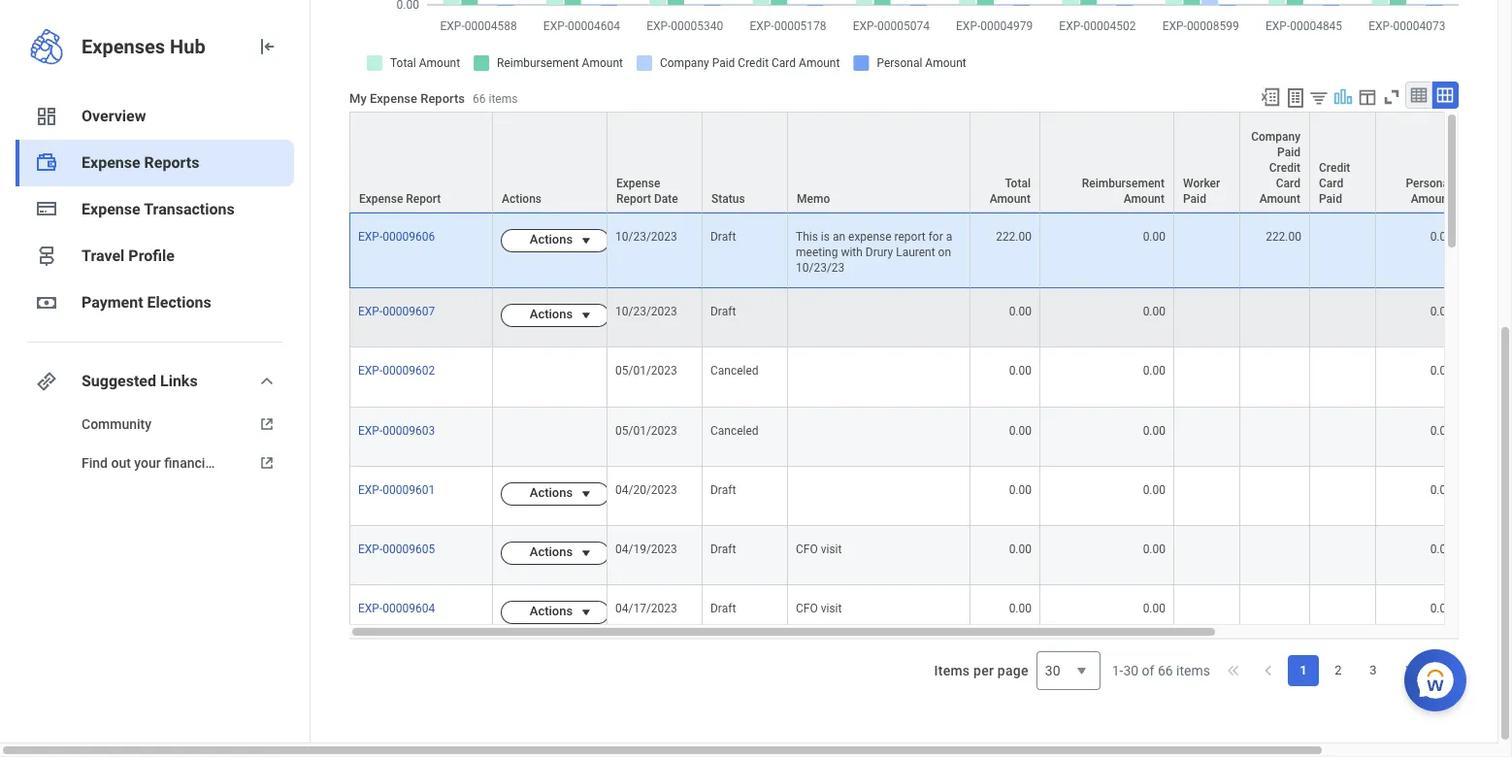 Task type: describe. For each thing, give the bounding box(es) containing it.
expense for expense report
[[359, 192, 403, 206]]

overview
[[82, 107, 146, 125]]

my
[[350, 92, 367, 106]]

credit card paid button
[[1311, 113, 1376, 212]]

00009605
[[383, 543, 435, 556]]

fullscreen image
[[1382, 86, 1403, 108]]

1-30 of 66 items status
[[1113, 661, 1211, 681]]

export to excel image
[[1260, 86, 1282, 108]]

credit card paid
[[1320, 161, 1351, 206]]

draft for exp-00009604
[[711, 602, 736, 616]]

credit inside company paid credit card amount
[[1270, 161, 1301, 175]]

credit inside column header
[[1320, 161, 1351, 175]]

credit card paid column header
[[1311, 112, 1377, 214]]

company paid credit card amount
[[1252, 130, 1301, 206]]

amount inside company paid credit card amount
[[1260, 192, 1301, 206]]

00009604
[[383, 602, 435, 616]]

expense transactions link
[[16, 186, 294, 233]]

an
[[833, 230, 846, 244]]

caret down image for 00009606
[[575, 233, 598, 249]]

expense report button
[[351, 113, 492, 212]]

chevron 2x right small image
[[1434, 661, 1454, 681]]

actions button for exp-00009605
[[501, 542, 579, 565]]

card inside credit card paid
[[1320, 177, 1344, 190]]

exp-00009606
[[358, 230, 435, 244]]

caret down image for 00009607
[[575, 308, 598, 324]]

exp-00009602 link
[[358, 361, 435, 378]]

expenses
[[82, 35, 165, 58]]

reimbursement amount button
[[1041, 113, 1174, 212]]

suggested links
[[82, 372, 198, 390]]

profile
[[128, 247, 175, 265]]

row containing exp-00009602
[[350, 348, 1513, 408]]

00009603
[[383, 424, 435, 438]]

3 actions row from the top
[[350, 467, 1513, 526]]

suggested
[[82, 372, 156, 390]]

00009602
[[383, 365, 435, 378]]

caret down image
[[575, 486, 598, 502]]

row containing exp-00009603
[[350, 408, 1513, 467]]

actions column header
[[493, 112, 608, 214]]

3 actions button from the top
[[501, 482, 579, 506]]

personal
[[1407, 177, 1453, 190]]

reimbursement amount
[[1083, 177, 1165, 206]]

4 actions row from the top
[[350, 526, 1513, 586]]

expense reports link
[[16, 140, 294, 186]]

expenses hub
[[82, 35, 206, 58]]

4 caret down image from the top
[[575, 605, 598, 621]]

3
[[1371, 664, 1378, 678]]

total amount
[[990, 177, 1031, 206]]

status button
[[703, 113, 788, 212]]

canceled for exp-00009603
[[711, 424, 759, 438]]

payment
[[82, 293, 143, 312]]

expense transactions
[[82, 200, 235, 219]]

my expense reports 66 items
[[350, 92, 518, 106]]

personal amount button
[[1377, 113, 1462, 212]]

worker paid button
[[1175, 113, 1240, 212]]

personal amount
[[1407, 177, 1453, 206]]

links
[[160, 372, 198, 390]]

cfo visit for 04/17/2023
[[796, 602, 842, 616]]

items
[[935, 663, 970, 679]]

exp-00009607
[[358, 305, 435, 319]]

04/17/2023
[[616, 602, 678, 616]]

company paid credit card amount column header
[[1241, 112, 1311, 214]]

payment elections
[[82, 293, 211, 312]]

your
[[134, 455, 161, 471]]

export to worksheets image
[[1285, 86, 1308, 110]]

expense for expense reports
[[82, 153, 140, 172]]

link image
[[35, 370, 58, 393]]

reimbursement
[[1083, 177, 1165, 190]]

timeline milestone image
[[35, 245, 58, 268]]

exp-00009605 link
[[358, 539, 435, 556]]

travel profile link
[[16, 233, 294, 280]]

items for 1-30 of 66 items
[[1177, 663, 1211, 679]]

05/01/2023 for exp-00009602
[[616, 365, 678, 378]]

1-30 of 66 items
[[1113, 663, 1211, 679]]

expenses hub element
[[82, 33, 240, 60]]

date
[[655, 192, 679, 206]]

worker paid
[[1184, 177, 1221, 206]]

items for my expense reports 66 items
[[489, 93, 518, 106]]

chevron down small image
[[255, 370, 279, 393]]

exp-00009604
[[358, 602, 435, 616]]

04/19/2023
[[616, 543, 678, 556]]

elections
[[147, 293, 211, 312]]

actions button for exp-00009607
[[501, 304, 579, 328]]

visit for 04/17/2023
[[821, 602, 842, 616]]

1 horizontal spatial reports
[[421, 92, 465, 106]]

travel profile
[[82, 247, 175, 265]]

00009601
[[383, 483, 435, 497]]

total amount button
[[971, 113, 1040, 212]]

card inside company paid credit card amount
[[1277, 177, 1301, 190]]

04/20/2023
[[616, 483, 678, 497]]

expense reports
[[82, 153, 199, 172]]

exp- for 00009603
[[358, 424, 383, 438]]

amount for total
[[990, 192, 1031, 206]]

exp-00009601 link
[[358, 480, 435, 497]]

visit for 04/19/2023
[[821, 543, 842, 556]]

cfo visit for 04/19/2023
[[796, 543, 842, 556]]

dashboard image
[[35, 105, 58, 128]]

reports inside the navigation pane region
[[144, 153, 199, 172]]

memo
[[797, 192, 831, 206]]

report
[[895, 230, 926, 244]]

paid for company
[[1278, 146, 1301, 159]]

1-
[[1113, 663, 1124, 679]]

5 actions row from the top
[[350, 586, 1513, 645]]

of
[[1143, 663, 1155, 679]]

2
[[1336, 664, 1343, 678]]

expand/collapse chart image
[[1333, 86, 1355, 108]]

report for expense report date
[[617, 192, 652, 206]]

reimbursement amount column header
[[1041, 112, 1175, 214]]

2 222.00 from the left
[[1266, 230, 1302, 244]]

credit card image
[[35, 197, 58, 220]]

expense report
[[359, 192, 441, 206]]

for
[[929, 230, 944, 244]]

community
[[82, 417, 152, 432]]

expense report date button
[[608, 113, 702, 212]]

exp-00009606 link
[[358, 226, 435, 244]]

actions button
[[493, 113, 607, 212]]

find
[[82, 455, 108, 471]]

exp-00009603 link
[[358, 420, 435, 438]]

66 for of
[[1158, 663, 1174, 679]]

10/23/2023 for exp-00009607
[[616, 305, 678, 319]]

paid for worker
[[1184, 192, 1207, 206]]

workday assistant region
[[1405, 642, 1475, 712]]

expand table image
[[1436, 85, 1456, 105]]

laurent
[[897, 246, 936, 259]]

suggested links element
[[16, 405, 294, 483]]

items per page element
[[932, 640, 1101, 702]]

exp-00009603
[[358, 424, 435, 438]]

1 222.00 from the left
[[997, 230, 1032, 244]]

pagination element
[[1113, 640, 1460, 702]]

expense report column header
[[350, 112, 493, 214]]

exp- for 00009605
[[358, 543, 383, 556]]

cfo for 04/19/2023
[[796, 543, 818, 556]]

exp- for 00009601
[[358, 483, 383, 497]]

expense report date column header
[[608, 112, 703, 214]]

travel
[[82, 247, 125, 265]]



Task type: locate. For each thing, give the bounding box(es) containing it.
exp- for 00009607
[[358, 305, 383, 319]]

1 actions button from the top
[[501, 229, 579, 253]]

00009606
[[383, 230, 435, 244]]

0 horizontal spatial 222.00
[[997, 230, 1032, 244]]

well-
[[220, 455, 248, 471]]

30
[[1124, 663, 1139, 679]]

1 vertical spatial canceled
[[711, 424, 759, 438]]

exp- down exp-00009605
[[358, 602, 383, 616]]

items up actions popup button
[[489, 93, 518, 106]]

5 exp- from the top
[[358, 483, 383, 497]]

click to view/edit grid preferences image
[[1358, 86, 1379, 108]]

row containing company paid credit card amount
[[350, 112, 1513, 214]]

ext link image for community
[[255, 415, 279, 434]]

worker
[[1184, 177, 1221, 190]]

10/23/23
[[796, 261, 845, 275]]

items left chevron 2x left small icon
[[1177, 663, 1211, 679]]

2 horizontal spatial paid
[[1320, 192, 1343, 206]]

1 horizontal spatial card
[[1320, 177, 1344, 190]]

0 vertical spatial 05/01/2023
[[616, 365, 678, 378]]

1 horizontal spatial paid
[[1278, 146, 1301, 159]]

credit right company paid credit card amount
[[1320, 161, 1351, 175]]

card left credit card paid
[[1277, 177, 1301, 190]]

exp- for 00009602
[[358, 365, 383, 378]]

0 vertical spatial canceled
[[711, 365, 759, 378]]

actions button
[[501, 229, 579, 253], [501, 304, 579, 328], [501, 482, 579, 506], [501, 542, 579, 565], [501, 601, 579, 625]]

draft for exp-00009605
[[711, 543, 736, 556]]

actions row
[[350, 213, 1513, 289], [350, 289, 1513, 348], [350, 467, 1513, 526], [350, 526, 1513, 586], [350, 586, 1513, 645]]

list
[[1289, 656, 1390, 687]]

10/23/2023 for exp-00009606
[[616, 230, 678, 244]]

1 ext link image from the top
[[255, 415, 279, 434]]

card right company paid credit card amount
[[1320, 177, 1344, 190]]

hub
[[170, 35, 206, 58]]

2 cfo from the top
[[796, 602, 818, 616]]

paid inside company paid credit card amount
[[1278, 146, 1301, 159]]

ext link image for find out your financial well-being
[[255, 454, 279, 473]]

2 credit from the left
[[1320, 161, 1351, 175]]

expense for expense transactions
[[82, 200, 140, 219]]

items per page
[[935, 663, 1029, 679]]

ext link image inside find out your financial well-being link
[[255, 454, 279, 473]]

items inside status
[[1177, 663, 1211, 679]]

05/01/2023 for exp-00009603
[[616, 424, 678, 438]]

paid inside "worker paid"
[[1184, 192, 1207, 206]]

1 horizontal spatial 66
[[1158, 663, 1174, 679]]

1 vertical spatial cfo
[[796, 602, 818, 616]]

66 inside status
[[1158, 663, 1174, 679]]

credit
[[1270, 161, 1301, 175], [1320, 161, 1351, 175]]

being
[[248, 455, 282, 471]]

report inside expense report popup button
[[406, 192, 441, 206]]

2 cfo visit from the top
[[796, 602, 842, 616]]

0 vertical spatial cfo
[[796, 543, 818, 556]]

2 report from the left
[[617, 192, 652, 206]]

total amount column header
[[971, 112, 1041, 214]]

10/23/2023
[[616, 230, 678, 244], [616, 305, 678, 319]]

exp-
[[358, 230, 383, 244], [358, 305, 383, 319], [358, 365, 383, 378], [358, 424, 383, 438], [358, 483, 383, 497], [358, 543, 383, 556], [358, 602, 383, 616]]

expense up date
[[617, 177, 661, 190]]

list inside pagination element
[[1289, 656, 1390, 687]]

1 vertical spatial visit
[[821, 602, 842, 616]]

0 vertical spatial ext link image
[[255, 415, 279, 434]]

items
[[489, 93, 518, 106], [1177, 663, 1211, 679]]

memo button
[[789, 113, 970, 212]]

2 caret down image from the top
[[575, 308, 598, 324]]

report up 00009606
[[406, 192, 441, 206]]

1 cfo from the top
[[796, 543, 818, 556]]

paid right company paid credit card amount
[[1320, 192, 1343, 206]]

meeting
[[796, 246, 838, 259]]

row
[[350, 112, 1513, 214], [350, 348, 1513, 408], [350, 408, 1513, 467]]

paid inside credit card paid
[[1320, 192, 1343, 206]]

expense up travel
[[82, 200, 140, 219]]

00009607
[[383, 305, 435, 319]]

6 exp- from the top
[[358, 543, 383, 556]]

2 ext link image from the top
[[255, 454, 279, 473]]

3 amount from the left
[[1260, 192, 1301, 206]]

7 exp- from the top
[[358, 602, 383, 616]]

1 vertical spatial cfo visit
[[796, 602, 842, 616]]

overview link
[[16, 93, 294, 140]]

paid down company
[[1278, 146, 1301, 159]]

1 05/01/2023 from the top
[[616, 365, 678, 378]]

2 actions button from the top
[[501, 304, 579, 328]]

5 actions button from the top
[[501, 601, 579, 625]]

1 row from the top
[[350, 112, 1513, 214]]

amount for reimbursement
[[1124, 192, 1165, 206]]

report inside expense report date
[[617, 192, 652, 206]]

2 exp- from the top
[[358, 305, 383, 319]]

4 amount from the left
[[1412, 192, 1453, 206]]

actions
[[502, 192, 542, 206], [530, 232, 573, 247], [530, 307, 573, 322], [530, 485, 573, 500], [530, 545, 573, 559], [530, 604, 573, 619]]

exp- up "exp-00009603" 'link'
[[358, 365, 383, 378]]

0 vertical spatial 66
[[473, 93, 486, 106]]

exp- up exp-00009605 link
[[358, 483, 383, 497]]

2 visit from the top
[[821, 602, 842, 616]]

1 visit from the top
[[821, 543, 842, 556]]

cfo for 04/17/2023
[[796, 602, 818, 616]]

0 horizontal spatial paid
[[1184, 192, 1207, 206]]

exp- down expense report
[[358, 230, 383, 244]]

draft for exp-00009606
[[711, 230, 736, 244]]

66
[[473, 93, 486, 106], [1158, 663, 1174, 679]]

expense right my
[[370, 92, 418, 106]]

3 caret down image from the top
[[575, 546, 598, 561]]

company
[[1252, 130, 1301, 144]]

reports
[[421, 92, 465, 106], [144, 153, 199, 172]]

3 draft from the top
[[711, 483, 736, 497]]

task pay image
[[35, 151, 58, 175]]

cell
[[1175, 213, 1241, 289], [1311, 213, 1377, 289], [789, 289, 971, 348], [1175, 289, 1241, 348], [1241, 289, 1311, 348], [1311, 289, 1377, 348], [493, 348, 608, 408], [789, 348, 971, 408], [1175, 348, 1241, 408], [1241, 348, 1311, 408], [1311, 348, 1377, 408], [493, 408, 608, 467], [789, 408, 971, 467], [1175, 408, 1241, 467], [1241, 408, 1311, 467], [1311, 408, 1377, 467], [789, 467, 971, 526], [1175, 467, 1241, 526], [1241, 467, 1311, 526], [1311, 467, 1377, 526], [1175, 526, 1241, 586], [1241, 526, 1311, 586], [1311, 526, 1377, 586], [1175, 586, 1241, 645], [1241, 586, 1311, 645], [1311, 586, 1377, 645]]

chevron left small image
[[1260, 661, 1279, 681]]

0 horizontal spatial card
[[1277, 177, 1301, 190]]

1 vertical spatial 10/23/2023
[[616, 305, 678, 319]]

paid down worker
[[1184, 192, 1207, 206]]

select to filter grid data image
[[1309, 87, 1330, 108]]

caret down image for 00009605
[[575, 546, 598, 561]]

reports up expense report popup button
[[421, 92, 465, 106]]

1 card from the left
[[1277, 177, 1301, 190]]

table image
[[1410, 85, 1429, 105]]

exp- for 00009604
[[358, 602, 383, 616]]

exp-00009607 link
[[358, 301, 435, 319]]

total
[[1006, 177, 1031, 190]]

1 vertical spatial reports
[[144, 153, 199, 172]]

2 05/01/2023 from the top
[[616, 424, 678, 438]]

expense for expense report date
[[617, 177, 661, 190]]

2 card from the left
[[1320, 177, 1344, 190]]

0 horizontal spatial items
[[489, 93, 518, 106]]

card
[[1277, 177, 1301, 190], [1320, 177, 1344, 190]]

1 credit from the left
[[1270, 161, 1301, 175]]

66 right of
[[1158, 663, 1174, 679]]

1 amount from the left
[[990, 192, 1031, 206]]

expense inside popup button
[[359, 192, 403, 206]]

0 vertical spatial items
[[489, 93, 518, 106]]

1 horizontal spatial items
[[1177, 663, 1211, 679]]

amount
[[990, 192, 1031, 206], [1124, 192, 1165, 206], [1260, 192, 1301, 206], [1412, 192, 1453, 206]]

66 for reports
[[473, 93, 486, 106]]

amount down the reimbursement
[[1124, 192, 1165, 206]]

paid
[[1278, 146, 1301, 159], [1184, 192, 1207, 206], [1320, 192, 1343, 206]]

1 cfo visit from the top
[[796, 543, 842, 556]]

222.00
[[997, 230, 1032, 244], [1266, 230, 1302, 244]]

memo column header
[[789, 112, 971, 214]]

expense inside expense report date
[[617, 177, 661, 190]]

66 up expense report popup button
[[473, 93, 486, 106]]

2 row from the top
[[350, 348, 1513, 408]]

1 vertical spatial ext link image
[[255, 454, 279, 473]]

1 vertical spatial items
[[1177, 663, 1211, 679]]

credit down company
[[1270, 161, 1301, 175]]

3 exp- from the top
[[358, 365, 383, 378]]

0 horizontal spatial credit
[[1270, 161, 1301, 175]]

0 vertical spatial visit
[[821, 543, 842, 556]]

actions button for exp-00009606
[[501, 229, 579, 253]]

ext link image right well- at the bottom of page
[[255, 454, 279, 473]]

ext link image inside community link
[[255, 415, 279, 434]]

amount for personal
[[1412, 192, 1453, 206]]

per
[[974, 663, 995, 679]]

list containing 2
[[1289, 656, 1390, 687]]

1 vertical spatial 66
[[1158, 663, 1174, 679]]

0 horizontal spatial report
[[406, 192, 441, 206]]

canceled
[[711, 365, 759, 378], [711, 424, 759, 438]]

exp- up exp-00009604 'link'
[[358, 543, 383, 556]]

1 10/23/2023 from the top
[[616, 230, 678, 244]]

chevron 2x left small image
[[1225, 661, 1244, 681]]

3 button
[[1359, 656, 1390, 687]]

2 actions row from the top
[[350, 289, 1513, 348]]

0 vertical spatial cfo visit
[[796, 543, 842, 556]]

0 horizontal spatial reports
[[144, 153, 199, 172]]

222.00 down total amount at the right
[[997, 230, 1032, 244]]

expense down overview
[[82, 153, 140, 172]]

expense
[[849, 230, 892, 244]]

66 inside my expense reports 66 items
[[473, 93, 486, 106]]

2 10/23/2023 from the top
[[616, 305, 678, 319]]

exp- inside 'link'
[[358, 602, 383, 616]]

company paid credit card amount button
[[1241, 113, 1310, 212]]

1 actions row from the top
[[350, 213, 1513, 289]]

exp-00009604 link
[[358, 598, 435, 616]]

actions inside popup button
[[502, 192, 542, 206]]

find out your financial well-being
[[82, 455, 282, 471]]

draft for exp-00009607
[[711, 305, 736, 319]]

exp- inside 'link'
[[358, 424, 383, 438]]

exp-00009602
[[358, 365, 435, 378]]

4 exp- from the top
[[358, 424, 383, 438]]

expense report date
[[617, 177, 679, 206]]

a
[[947, 230, 953, 244]]

reports up expense transactions at the top left of page
[[144, 153, 199, 172]]

is
[[821, 230, 830, 244]]

ext link image up 'being'
[[255, 415, 279, 434]]

0 vertical spatial 10/23/2023
[[616, 230, 678, 244]]

expense up 'exp-00009606' link
[[359, 192, 403, 206]]

1 horizontal spatial report
[[617, 192, 652, 206]]

worker paid column header
[[1175, 112, 1241, 214]]

report for expense report
[[406, 192, 441, 206]]

amount down personal
[[1412, 192, 1453, 206]]

2 draft from the top
[[711, 305, 736, 319]]

1 exp- from the top
[[358, 230, 383, 244]]

1 vertical spatial 05/01/2023
[[616, 424, 678, 438]]

draft
[[711, 230, 736, 244], [711, 305, 736, 319], [711, 483, 736, 497], [711, 543, 736, 556], [711, 602, 736, 616]]

navigation pane region
[[0, 0, 311, 743]]

1 canceled from the top
[[711, 365, 759, 378]]

2 amount from the left
[[1124, 192, 1165, 206]]

1 horizontal spatial 222.00
[[1266, 230, 1302, 244]]

amount left credit card paid
[[1260, 192, 1301, 206]]

1 horizontal spatial credit
[[1320, 161, 1351, 175]]

exp-00009605
[[358, 543, 435, 556]]

5 draft from the top
[[711, 602, 736, 616]]

items inside my expense reports 66 items
[[489, 93, 518, 106]]

on
[[939, 246, 952, 259]]

page
[[998, 663, 1029, 679]]

1 draft from the top
[[711, 230, 736, 244]]

payment elections link
[[16, 280, 294, 326]]

transactions
[[144, 200, 235, 219]]

exp- up exp-00009601 link on the bottom
[[358, 424, 383, 438]]

3 row from the top
[[350, 408, 1513, 467]]

this
[[796, 230, 819, 244]]

ext link image
[[255, 415, 279, 434], [255, 454, 279, 473]]

amount down total
[[990, 192, 1031, 206]]

amount inside reimbursement amount
[[1124, 192, 1165, 206]]

toolbar
[[1252, 82, 1460, 112]]

05/01/2023
[[616, 365, 678, 378], [616, 424, 678, 438]]

222.00 down company paid credit card amount
[[1266, 230, 1302, 244]]

drury
[[866, 246, 894, 259]]

community link
[[16, 405, 294, 444]]

status column header
[[703, 112, 789, 214]]

amount inside personal amount
[[1412, 192, 1453, 206]]

exp-00009601
[[358, 483, 435, 497]]

chevron right small image
[[1399, 661, 1419, 681]]

with
[[841, 246, 863, 259]]

out
[[111, 455, 131, 471]]

status
[[712, 192, 745, 206]]

caret down image
[[575, 233, 598, 249], [575, 308, 598, 324], [575, 546, 598, 561], [575, 605, 598, 621]]

0 horizontal spatial 66
[[473, 93, 486, 106]]

find out your financial well-being link
[[16, 444, 294, 483]]

visit
[[821, 543, 842, 556], [821, 602, 842, 616]]

1 caret down image from the top
[[575, 233, 598, 249]]

2 button
[[1324, 656, 1355, 687]]

report
[[406, 192, 441, 206], [617, 192, 652, 206]]

1 report from the left
[[406, 192, 441, 206]]

0 vertical spatial reports
[[421, 92, 465, 106]]

exp- for 00009606
[[358, 230, 383, 244]]

0.00
[[1144, 230, 1166, 244], [1431, 230, 1454, 244], [1010, 305, 1032, 319], [1144, 305, 1166, 319], [1431, 305, 1454, 319], [1010, 365, 1032, 378], [1144, 365, 1166, 378], [1431, 365, 1454, 378], [1010, 424, 1032, 438], [1144, 424, 1166, 438], [1431, 424, 1454, 438], [1010, 483, 1032, 497], [1144, 483, 1166, 497], [1431, 483, 1454, 497], [1010, 543, 1032, 556], [1144, 543, 1166, 556], [1431, 543, 1454, 556], [1010, 602, 1032, 616], [1144, 602, 1166, 616], [1431, 602, 1454, 616]]

exp- up exp-00009602 link
[[358, 305, 383, 319]]

2 canceled from the top
[[711, 424, 759, 438]]

transformation import image
[[255, 35, 279, 58]]

report left date
[[617, 192, 652, 206]]

dollar image
[[35, 291, 58, 315]]

financial
[[164, 455, 216, 471]]

4 draft from the top
[[711, 543, 736, 556]]

this is an expense report for a meeting with drury laurent on 10/23/23
[[796, 230, 956, 275]]

canceled for exp-00009602
[[711, 365, 759, 378]]

4 actions button from the top
[[501, 542, 579, 565]]



Task type: vqa. For each thing, say whether or not it's contained in the screenshot.
66 to the bottom
yes



